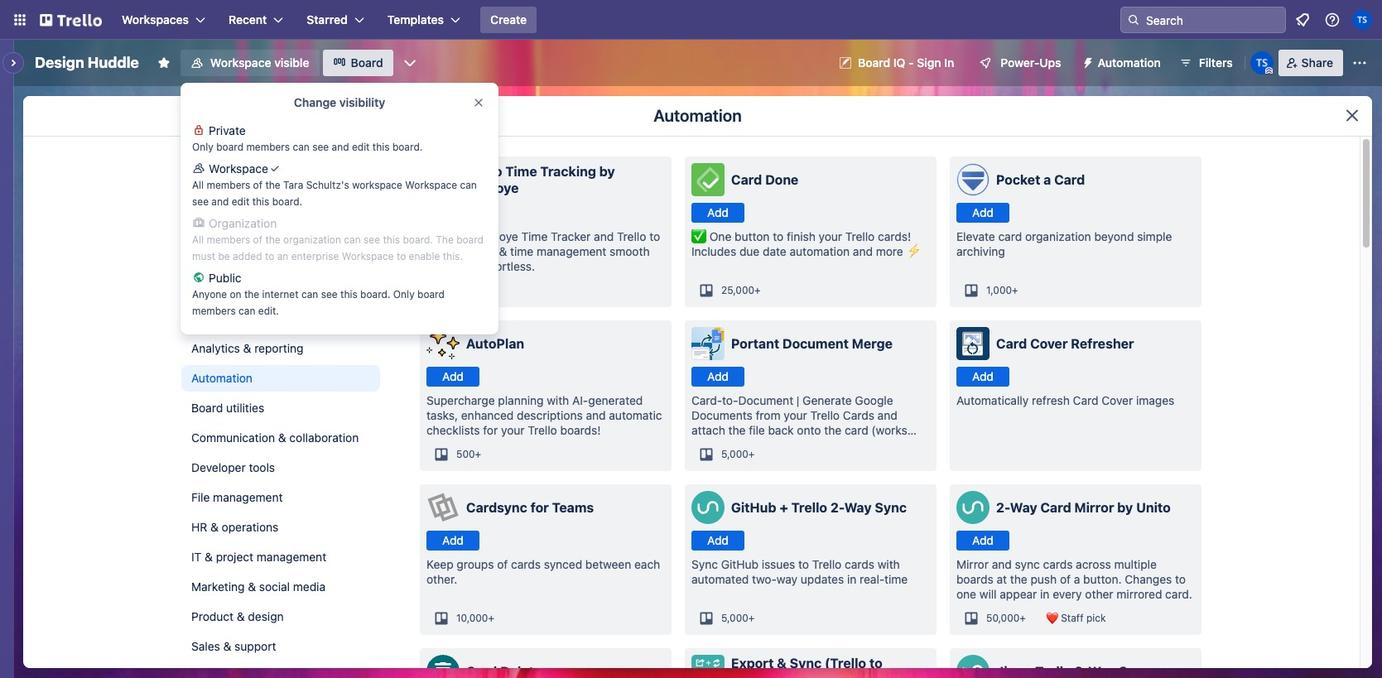 Task type: describe. For each thing, give the bounding box(es) containing it.
card done
[[731, 172, 799, 187]]

add button for cardsync for teams
[[426, 531, 479, 551]]

starred button
[[297, 7, 374, 33]]

mirror and sync cards across multiple boards at the push of a button. changes to one will appear in every other mirrored card.
[[956, 557, 1192, 601]]

file
[[749, 423, 765, 437]]

made by trello
[[214, 278, 295, 292]]

& for sales & support
[[223, 639, 231, 653]]

add for card done
[[707, 205, 729, 219]]

0 vertical spatial document
[[782, 336, 849, 351]]

collaboration
[[289, 431, 359, 445]]

design huddle
[[35, 54, 139, 71]]

apploye inside the trello time tracking by apploye
[[466, 181, 519, 195]]

to inside connect apploye time tracker and trello to make project & time management smooth as well as effortless.
[[649, 229, 660, 243]]

enabled
[[214, 242, 259, 256]]

descriptions
[[517, 408, 583, 422]]

file
[[191, 490, 210, 504]]

card left the done
[[731, 172, 762, 187]]

organization inside elevate card organization beyond simple archiving
[[1025, 229, 1091, 243]]

management inside the file management link
[[213, 490, 283, 504]]

sync
[[1015, 557, 1040, 571]]

board iq - sign in button
[[830, 50, 964, 76]]

to inside the export & sync (trello to google sheets)
[[869, 656, 882, 671]]

add button for pocket a card
[[956, 203, 1009, 223]]

automated
[[691, 572, 749, 586]]

+ for card done
[[754, 284, 761, 296]]

5,000 for github + trello 2-way sync
[[721, 612, 748, 624]]

and inside supercharge planning with ai-generated tasks, enhanced descriptions and automatic checklists for your trello boards!
[[586, 408, 606, 422]]

done
[[765, 172, 799, 187]]

in inside sync github issues to trello cards with automated two-way updates in real-time
[[847, 572, 856, 586]]

card cover refresher
[[996, 336, 1134, 351]]

archiving
[[956, 244, 1005, 258]]

add button for card cover refresher
[[956, 367, 1009, 387]]

for inside supercharge planning with ai-generated tasks, enhanced descriptions and automatic checklists for your trello boards!
[[483, 423, 498, 437]]

add for portant document merge
[[707, 369, 729, 383]]

automation button
[[1074, 50, 1171, 76]]

0 horizontal spatial board
[[216, 141, 243, 153]]

finish
[[787, 229, 816, 243]]

boards!
[[560, 423, 601, 437]]

50,000
[[986, 612, 1020, 624]]

back
[[768, 423, 794, 437]]

iq
[[893, 55, 905, 70]]

0 horizontal spatial a
[[1043, 172, 1051, 187]]

+ for pocket a card
[[1012, 284, 1018, 296]]

all for workspace
[[192, 179, 204, 191]]

board. up workspace
[[392, 141, 423, 153]]

time inside sync github issues to trello cards with automated two-way updates in real-time
[[884, 572, 908, 586]]

make
[[426, 244, 455, 258]]

board. inside 'all members of the tara schultz's workspace workspace can see and edit this board.'
[[272, 195, 302, 208]]

search image
[[1127, 13, 1140, 26]]

keep
[[426, 557, 453, 571]]

0 horizontal spatial cover
[[1030, 336, 1068, 351]]

card down the 1,000 +
[[996, 336, 1027, 351]]

issues
[[762, 557, 795, 571]]

to left an
[[265, 250, 274, 263]]

automatically refresh card cover images
[[956, 393, 1175, 407]]

automation
[[790, 244, 850, 258]]

trello inside ✅ one button to finish your trello cards! includes due date automation and more ⚡️
[[845, 229, 875, 243]]

board iq - sign in icon image
[[840, 57, 851, 69]]

media
[[293, 580, 326, 594]]

all for organization
[[192, 234, 204, 246]]

github inside sync github issues to trello cards with automated two-way updates in real-time
[[721, 557, 759, 571]]

more
[[876, 244, 903, 258]]

google for export & sync (trello to google sheets)
[[731, 672, 777, 678]]

featured
[[214, 205, 263, 219]]

✅
[[691, 229, 706, 243]]

see inside anyone on the internet can see this board. only board members can edit.
[[321, 288, 338, 301]]

organization
[[209, 216, 277, 230]]

communication & collaboration link
[[181, 425, 380, 451]]

card inside card-to-document | generate google documents from your trello cards and attach the file back onto the card (works with custom fields)
[[845, 423, 868, 437]]

generated
[[588, 393, 643, 407]]

huddle
[[88, 54, 139, 71]]

real-
[[860, 572, 884, 586]]

push
[[1031, 572, 1057, 586]]

featured link
[[181, 196, 380, 229]]

500
[[456, 448, 475, 460]]

can inside 'all members of the tara schultz's workspace workspace can see and edit this board.'
[[460, 179, 477, 191]]

and inside 'all members of the tara schultz's workspace workspace can see and edit this board.'
[[211, 195, 229, 208]]

only inside anyone on the internet can see this board. only board members can edit.
[[393, 288, 415, 301]]

add for 2-way card mirror by unito
[[972, 533, 994, 547]]

communication
[[191, 431, 275, 445]]

Search field
[[1140, 7, 1285, 32]]

custom
[[717, 438, 758, 452]]

and inside connect apploye time tracker and trello to make project & time management smooth as well as effortless.
[[594, 229, 614, 243]]

at
[[997, 572, 1007, 586]]

+ for cardsync for teams
[[488, 612, 494, 624]]

from
[[756, 408, 781, 422]]

1 horizontal spatial cover
[[1102, 393, 1133, 407]]

public
[[209, 271, 241, 285]]

sm image
[[1074, 50, 1098, 73]]

trello inside made by trello link
[[264, 278, 295, 292]]

share
[[1301, 55, 1333, 70]]

this up workspace
[[373, 141, 390, 153]]

10,000
[[456, 612, 488, 624]]

google for card-to-document | generate google documents from your trello cards and attach the file back onto the card (works with custom fields)
[[855, 393, 893, 407]]

merge
[[852, 336, 893, 351]]

2 2- from the left
[[996, 500, 1010, 515]]

sync inside the export & sync (trello to google sheets)
[[790, 656, 822, 671]]

0 vertical spatial edit
[[352, 141, 370, 153]]

50,000 +
[[986, 612, 1026, 624]]

time inside connect apploye time tracker and trello to make project & time management smooth as well as effortless.
[[510, 244, 534, 258]]

0 vertical spatial mirror
[[1074, 500, 1114, 515]]

automation inside button
[[1098, 55, 1161, 70]]

with inside supercharge planning with ai-generated tasks, enhanced descriptions and automatic checklists for your trello boards!
[[547, 393, 569, 407]]

and up 'schultz's'
[[332, 141, 349, 153]]

board utilities link
[[181, 395, 380, 421]]

time inside connect apploye time tracker and trello to make project & time management smooth as well as effortless.
[[521, 229, 548, 243]]

star or unstar board image
[[157, 56, 170, 70]]

1 horizontal spatial tara schultz (taraschultz7) image
[[1352, 10, 1372, 30]]

on
[[230, 288, 241, 301]]

starred
[[307, 12, 348, 26]]

beyond
[[1094, 229, 1134, 243]]

pocket a card
[[996, 172, 1085, 187]]

card-to-document | generate google documents from your trello cards and attach the file back onto the card (works with custom fields)
[[691, 393, 907, 452]]

reporting
[[254, 341, 304, 355]]

see inside 'all members of the tara schultz's workspace workspace can see and edit this board.'
[[192, 195, 209, 208]]

made by trello link
[[181, 269, 380, 302]]

with inside card-to-document | generate google documents from your trello cards and attach the file back onto the card (works with custom fields)
[[691, 438, 714, 452]]

product & design
[[191, 609, 284, 624]]

can up search text field
[[293, 141, 310, 153]]

& for product & design
[[237, 609, 245, 624]]

2 way from the left
[[1010, 500, 1037, 515]]

to inside sync github issues to trello cards with automated two-way updates in real-time
[[798, 557, 809, 571]]

must
[[192, 250, 215, 263]]

trello time tracking by apploye
[[466, 164, 615, 195]]

across
[[1076, 557, 1111, 571]]

members inside anyone on the internet can see this board. only board members can edit.
[[192, 305, 236, 317]]

workspace down 'private'
[[209, 161, 268, 176]]

card for 2-
[[1040, 500, 1071, 515]]

well
[[442, 259, 463, 273]]

anyone
[[192, 288, 227, 301]]

1 vertical spatial automation
[[654, 106, 742, 125]]

the up custom
[[728, 423, 746, 437]]

templates
[[387, 12, 444, 26]]

Search text field
[[181, 157, 380, 186]]

can right internet
[[301, 288, 318, 301]]

power-ups
[[1001, 55, 1061, 70]]

of for synced
[[497, 557, 508, 571]]

and inside ✅ one button to finish your trello cards! includes due date automation and more ⚡️
[[853, 244, 873, 258]]

organization inside the all members of the organization can see this board. the board must be added to an enterprise workspace to enable this.
[[283, 234, 341, 246]]

5,000 + for portant document merge
[[721, 448, 755, 460]]

sales
[[191, 639, 220, 653]]

button.
[[1083, 572, 1122, 586]]

mirrored
[[1117, 587, 1162, 601]]

with inside sync github issues to trello cards with automated two-way updates in real-time
[[878, 557, 900, 571]]

an
[[277, 250, 288, 263]]

see up 'schultz's'
[[312, 141, 329, 153]]

enhanced
[[461, 408, 514, 422]]

trello inside connect apploye time tracker and trello to make project & time management smooth as well as effortless.
[[617, 229, 646, 243]]

keep groups of cards synced between each other.
[[426, 557, 660, 586]]

support
[[234, 639, 276, 653]]

can down on
[[239, 305, 255, 317]]

(works
[[872, 423, 907, 437]]

board for board
[[351, 55, 383, 70]]

0 horizontal spatial by
[[248, 278, 261, 292]]

(trello
[[825, 656, 866, 671]]

workspaces
[[122, 12, 189, 26]]

images
[[1136, 393, 1175, 407]]

board utilities
[[191, 401, 264, 415]]

trello inside supercharge planning with ai-generated tasks, enhanced descriptions and automatic checklists for your trello boards!
[[528, 423, 557, 437]]

refresh
[[1032, 393, 1070, 407]]

project inside connect apploye time tracker and trello to make project & time management smooth as well as effortless.
[[458, 244, 496, 258]]

the inside anyone on the internet can see this board. only board members can edit.
[[244, 288, 259, 301]]

made
[[214, 278, 245, 292]]

1 2- from the left
[[830, 500, 844, 515]]

& for communication & collaboration
[[278, 431, 286, 445]]

all members of the organization can see this board. the board must be added to an enterprise workspace to enable this.
[[192, 234, 484, 263]]

card for automatically
[[1073, 393, 1098, 407]]

of inside mirror and sync cards across multiple boards at the push of a button. changes to one will appear in every other mirrored card.
[[1060, 572, 1071, 586]]

one
[[956, 587, 976, 601]]

|
[[797, 393, 799, 407]]

way
[[777, 572, 798, 586]]

trello inside the trello time tracking by apploye
[[466, 164, 502, 179]]

all members of the tara schultz's workspace workspace can see and edit this board.
[[192, 179, 477, 208]]

trello up issues
[[791, 500, 827, 515]]



Task type: locate. For each thing, give the bounding box(es) containing it.
1 vertical spatial card
[[845, 423, 868, 437]]

card right pocket
[[1054, 172, 1085, 187]]

1 vertical spatial 5,000 +
[[721, 612, 755, 624]]

hr
[[191, 520, 207, 534]]

power-
[[1001, 55, 1039, 70]]

1 horizontal spatial only
[[393, 288, 415, 301]]

social
[[259, 580, 290, 594]]

1,000
[[986, 284, 1012, 296]]

attach
[[691, 423, 725, 437]]

this inside the all members of the organization can see this board. the board must be added to an enterprise workspace to enable this.
[[383, 234, 400, 246]]

time inside the trello time tracking by apploye
[[505, 164, 537, 179]]

1 vertical spatial document
[[738, 393, 793, 407]]

trello inside sync github issues to trello cards with automated two-way updates in real-time
[[812, 557, 842, 571]]

all inside 'all members of the tara schultz's workspace workspace can see and edit this board.'
[[192, 179, 204, 191]]

add button for autoplan
[[426, 367, 479, 387]]

the up appear
[[1010, 572, 1027, 586]]

add up automatically
[[972, 369, 994, 383]]

the inside mirror and sync cards across multiple boards at the push of a button. changes to one will appear in every other mirrored card.
[[1010, 572, 1027, 586]]

add
[[707, 205, 729, 219], [972, 205, 994, 219], [442, 369, 464, 383], [707, 369, 729, 383], [972, 369, 994, 383], [442, 533, 464, 547], [707, 533, 729, 547], [972, 533, 994, 547]]

members inside 'all members of the tara schultz's workspace workspace can see and edit this board.'
[[207, 179, 250, 191]]

board inside anyone on the internet can see this board. only board members can edit.
[[417, 288, 445, 301]]

& for analytics & reporting
[[243, 341, 251, 355]]

way up sync
[[1010, 500, 1037, 515]]

1 horizontal spatial google
[[855, 393, 893, 407]]

& for it & project management
[[205, 550, 213, 564]]

0 vertical spatial a
[[1043, 172, 1051, 187]]

1 vertical spatial project
[[216, 550, 253, 564]]

1 horizontal spatial sync
[[790, 656, 822, 671]]

organization
[[1025, 229, 1091, 243], [283, 234, 341, 246]]

1 vertical spatial time
[[521, 229, 548, 243]]

board left iq
[[858, 55, 890, 70]]

3 cards from the left
[[1043, 557, 1073, 571]]

checklists
[[426, 423, 480, 437]]

elevate
[[956, 229, 995, 243]]

card-
[[691, 393, 722, 407]]

0 horizontal spatial way
[[844, 500, 872, 515]]

management down hr & operations link
[[257, 550, 326, 564]]

elevate card organization beyond simple archiving
[[956, 229, 1172, 258]]

add button for portant document merge
[[691, 367, 744, 387]]

board for board iq - sign in
[[858, 55, 890, 70]]

2 horizontal spatial by
[[1117, 500, 1133, 515]]

1 horizontal spatial mirror
[[1074, 500, 1114, 515]]

organization up enterprise
[[283, 234, 341, 246]]

trello down close popover icon
[[466, 164, 502, 179]]

add up card-
[[707, 369, 729, 383]]

board inside the all members of the organization can see this board. the board must be added to an enterprise workspace to enable this.
[[456, 234, 484, 246]]

board inside board link
[[351, 55, 383, 70]]

button
[[735, 229, 770, 243]]

can inside the all members of the organization can see this board. the board must be added to an enterprise workspace to enable this.
[[344, 234, 361, 246]]

board. inside anyone on the internet can see this board. only board members can edit.
[[360, 288, 390, 301]]

& right sales
[[223, 639, 231, 653]]

2 vertical spatial by
[[1117, 500, 1133, 515]]

& for marketing & social media
[[248, 580, 256, 594]]

sync up the automated
[[691, 557, 718, 571]]

1 vertical spatial google
[[731, 672, 777, 678]]

1 vertical spatial for
[[530, 500, 549, 515]]

0 horizontal spatial only
[[192, 141, 213, 153]]

1 vertical spatial tara schultz (taraschultz7) image
[[1250, 51, 1273, 75]]

Board name text field
[[26, 50, 147, 76]]

to right (trello
[[869, 656, 882, 671]]

to up smooth
[[649, 229, 660, 243]]

0 vertical spatial time
[[510, 244, 534, 258]]

utilities
[[226, 401, 264, 415]]

1 5,000 from the top
[[721, 448, 748, 460]]

cards for cardsync
[[511, 557, 541, 571]]

sales & support
[[191, 639, 276, 653]]

automation inside 'link'
[[191, 371, 252, 385]]

& for export & sync (trello to google sheets)
[[777, 656, 787, 671]]

workspace inside the all members of the organization can see this board. the board must be added to an enterprise workspace to enable this.
[[342, 250, 394, 263]]

0 horizontal spatial with
[[547, 393, 569, 407]]

2 vertical spatial board
[[417, 288, 445, 301]]

1 vertical spatial sync
[[691, 557, 718, 571]]

board. down tara
[[272, 195, 302, 208]]

back to home image
[[40, 7, 102, 33]]

2 as from the left
[[466, 259, 478, 273]]

& up 'effortless.'
[[499, 244, 507, 258]]

& inside connect apploye time tracker and trello to make project & time management smooth as well as effortless.
[[499, 244, 507, 258]]

0 notifications image
[[1293, 10, 1313, 30]]

board. down '2'
[[360, 288, 390, 301]]

filters
[[1199, 55, 1233, 70]]

tara schultz (taraschultz7) image right filters
[[1250, 51, 1273, 75]]

design
[[35, 54, 84, 71]]

google down export
[[731, 672, 777, 678]]

2 vertical spatial sync
[[790, 656, 822, 671]]

with up real-
[[878, 557, 900, 571]]

in
[[944, 55, 954, 70]]

document inside card-to-document | generate google documents from your trello cards and attach the file back onto the card (works with custom fields)
[[738, 393, 793, 407]]

show menu image
[[1351, 55, 1368, 71]]

1 way from the left
[[844, 500, 872, 515]]

the
[[265, 179, 280, 191], [265, 234, 280, 246], [244, 288, 259, 301], [728, 423, 746, 437], [824, 423, 841, 437], [1010, 572, 1027, 586]]

github up the automated
[[721, 557, 759, 571]]

0 horizontal spatial cards
[[511, 557, 541, 571]]

primary element
[[0, 0, 1382, 40]]

add button for github + trello 2-way sync
[[691, 531, 744, 551]]

1 horizontal spatial your
[[784, 408, 807, 422]]

+ down checklists
[[475, 448, 481, 460]]

1 vertical spatial apploye
[[475, 229, 518, 243]]

add button up the automated
[[691, 531, 744, 551]]

2 vertical spatial management
[[257, 550, 326, 564]]

document left merge in the right of the page
[[782, 336, 849, 351]]

2 horizontal spatial sync
[[875, 500, 907, 515]]

0 vertical spatial with
[[547, 393, 569, 407]]

2 5,000 from the top
[[721, 612, 748, 624]]

automatic
[[609, 408, 662, 422]]

0 horizontal spatial google
[[731, 672, 777, 678]]

by inside the trello time tracking by apploye
[[599, 164, 615, 179]]

1 horizontal spatial board
[[417, 288, 445, 301]]

+ up issues
[[779, 500, 788, 515]]

card
[[731, 172, 762, 187], [1054, 172, 1085, 187], [996, 336, 1027, 351], [1073, 393, 1098, 407], [1040, 500, 1071, 515]]

of inside the all members of the organization can see this board. the board must be added to an enterprise workspace to enable this.
[[253, 234, 263, 246]]

trello up smooth
[[617, 229, 646, 243]]

cards for 2-
[[1043, 557, 1073, 571]]

synced
[[544, 557, 582, 571]]

it & project management link
[[181, 544, 380, 571]]

cards up push
[[1043, 557, 1073, 571]]

5,000 for portant document merge
[[721, 448, 748, 460]]

board inside "board iq - sign in" button
[[858, 55, 890, 70]]

the left tara
[[265, 179, 280, 191]]

this up organization
[[252, 195, 269, 208]]

cardsync for teams
[[466, 500, 594, 515]]

time left tracking
[[505, 164, 537, 179]]

add up keep
[[442, 533, 464, 547]]

staff
[[1061, 612, 1084, 624]]

0 vertical spatial all
[[192, 179, 204, 191]]

5,000 + down file
[[721, 448, 755, 460]]

automation link
[[181, 365, 380, 392]]

1 horizontal spatial in
[[1040, 587, 1050, 601]]

card for pocket
[[1054, 172, 1085, 187]]

board down 'private'
[[216, 141, 243, 153]]

0 horizontal spatial in
[[847, 572, 856, 586]]

&
[[499, 244, 507, 258], [243, 341, 251, 355], [278, 431, 286, 445], [210, 520, 218, 534], [205, 550, 213, 564], [248, 580, 256, 594], [237, 609, 245, 624], [223, 639, 231, 653], [777, 656, 787, 671]]

only
[[192, 141, 213, 153], [393, 288, 415, 301]]

to inside mirror and sync cards across multiple boards at the push of a button. changes to one will appear in every other mirrored card.
[[1175, 572, 1186, 586]]

1 vertical spatial board
[[456, 234, 484, 246]]

management inside connect apploye time tracker and trello to make project & time management smooth as well as effortless.
[[537, 244, 606, 258]]

0 vertical spatial card
[[998, 229, 1022, 243]]

⚡️
[[906, 244, 921, 258]]

only down enable
[[393, 288, 415, 301]]

1 horizontal spatial board
[[351, 55, 383, 70]]

members down anyone
[[192, 305, 236, 317]]

create button
[[480, 7, 537, 33]]

see down workspace
[[364, 234, 380, 246]]

other
[[1085, 587, 1113, 601]]

ups
[[1039, 55, 1061, 70]]

customize views image
[[401, 55, 418, 71]]

members inside the all members of the organization can see this board. the board must be added to an enterprise workspace to enable this.
[[207, 234, 250, 246]]

0 vertical spatial your
[[819, 229, 842, 243]]

can down 'all members of the tara schultz's workspace workspace can see and edit this board.'
[[344, 234, 361, 246]]

cover left "refresher"
[[1030, 336, 1068, 351]]

your inside supercharge planning with ai-generated tasks, enhanced descriptions and automatic checklists for your trello boards!
[[501, 423, 525, 437]]

1 vertical spatial edit
[[232, 195, 250, 208]]

to left enable
[[397, 250, 406, 263]]

appear
[[1000, 587, 1037, 601]]

1 vertical spatial a
[[1074, 572, 1080, 586]]

trello down descriptions
[[528, 423, 557, 437]]

0 vertical spatial in
[[847, 572, 856, 586]]

5,000 + down the automated
[[721, 612, 755, 624]]

trello up edit.
[[264, 278, 295, 292]]

management inside the it & project management link
[[257, 550, 326, 564]]

0 horizontal spatial time
[[510, 244, 534, 258]]

2 vertical spatial with
[[878, 557, 900, 571]]

500 +
[[456, 448, 481, 460]]

add button up elevate
[[956, 203, 1009, 223]]

0 horizontal spatial sync
[[691, 557, 718, 571]]

effortless.
[[481, 259, 535, 273]]

add for cardsync for teams
[[442, 533, 464, 547]]

workspace
[[352, 179, 402, 191]]

& for hr & operations
[[210, 520, 218, 534]]

time left tracker
[[521, 229, 548, 243]]

1 5,000 + from the top
[[721, 448, 755, 460]]

automatically
[[956, 393, 1029, 407]]

for
[[483, 423, 498, 437], [530, 500, 549, 515]]

2 vertical spatial automation
[[191, 371, 252, 385]]

of up featured in the top of the page
[[253, 179, 263, 191]]

mirror up the across on the right bottom of the page
[[1074, 500, 1114, 515]]

analytics & reporting link
[[181, 335, 380, 362]]

to
[[649, 229, 660, 243], [773, 229, 784, 243], [265, 250, 274, 263], [397, 250, 406, 263], [798, 557, 809, 571], [1175, 572, 1186, 586], [869, 656, 882, 671]]

workspace
[[210, 55, 271, 70], [209, 161, 268, 176], [405, 179, 457, 191], [342, 250, 394, 263]]

& up sheets)
[[777, 656, 787, 671]]

way
[[844, 500, 872, 515], [1010, 500, 1037, 515]]

0 horizontal spatial mirror
[[956, 557, 989, 571]]

board for board utilities
[[191, 401, 223, 415]]

this right '2'
[[383, 234, 400, 246]]

hr & operations
[[191, 520, 278, 534]]

add for github + trello 2-way sync
[[707, 533, 729, 547]]

in inside mirror and sync cards across multiple boards at the push of a button. changes to one will appear in every other mirrored card.
[[1040, 587, 1050, 601]]

the inside 'all members of the tara schultz's workspace workspace can see and edit this board.'
[[265, 179, 280, 191]]

and up (works
[[877, 408, 897, 422]]

+ down elevate card organization beyond simple archiving
[[1012, 284, 1018, 296]]

add up the automated
[[707, 533, 729, 547]]

by right on
[[248, 278, 261, 292]]

1 horizontal spatial project
[[458, 244, 496, 258]]

in left real-
[[847, 572, 856, 586]]

two-
[[752, 572, 777, 586]]

time up 'effortless.'
[[510, 244, 534, 258]]

trello
[[466, 164, 502, 179], [617, 229, 646, 243], [845, 229, 875, 243], [264, 278, 295, 292], [810, 408, 840, 422], [528, 423, 557, 437], [791, 500, 827, 515], [812, 557, 842, 571]]

and up at
[[992, 557, 1012, 571]]

your inside ✅ one button to finish your trello cards! includes due date automation and more ⚡️
[[819, 229, 842, 243]]

1 horizontal spatial edit
[[352, 141, 370, 153]]

all inside the all members of the organization can see this board. the board must be added to an enterprise workspace to enable this.
[[192, 234, 204, 246]]

+ down appear
[[1020, 612, 1026, 624]]

0 horizontal spatial organization
[[283, 234, 341, 246]]

add for autoplan
[[442, 369, 464, 383]]

card inside elevate card organization beyond simple archiving
[[998, 229, 1022, 243]]

add for card cover refresher
[[972, 369, 994, 383]]

1 horizontal spatial for
[[530, 500, 549, 515]]

& inside the export & sync (trello to google sheets)
[[777, 656, 787, 671]]

0 vertical spatial automation
[[1098, 55, 1161, 70]]

cards!
[[878, 229, 911, 243]]

only down 'private'
[[192, 141, 213, 153]]

of inside 'all members of the tara schultz's workspace workspace can see and edit this board.'
[[253, 179, 263, 191]]

1 horizontal spatial with
[[691, 438, 714, 452]]

other.
[[426, 572, 457, 586]]

1 vertical spatial cover
[[1102, 393, 1133, 407]]

see left featured in the top of the page
[[192, 195, 209, 208]]

1 vertical spatial 5,000
[[721, 612, 748, 624]]

& inside 'link'
[[243, 341, 251, 355]]

+ for autoplan
[[475, 448, 481, 460]]

sales & support link
[[181, 633, 380, 660]]

all
[[192, 179, 204, 191], [192, 234, 204, 246]]

analytics
[[191, 341, 240, 355]]

0 vertical spatial apploye
[[466, 181, 519, 195]]

analytics & reporting
[[191, 341, 304, 355]]

add button up one at the right top of the page
[[691, 203, 744, 223]]

categories
[[191, 316, 244, 328]]

0 vertical spatial management
[[537, 244, 606, 258]]

cards up real-
[[845, 557, 874, 571]]

document up from
[[738, 393, 793, 407]]

1 vertical spatial with
[[691, 438, 714, 452]]

1 horizontal spatial card
[[998, 229, 1022, 243]]

add button for card done
[[691, 203, 744, 223]]

0 vertical spatial only
[[192, 141, 213, 153]]

tara schultz (taraschultz7) image
[[1352, 10, 1372, 30], [1250, 51, 1273, 75]]

1 horizontal spatial cards
[[845, 557, 874, 571]]

1 all from the top
[[192, 179, 204, 191]]

the inside the all members of the organization can see this board. the board must be added to an enterprise workspace to enable this.
[[265, 234, 280, 246]]

a right pocket
[[1043, 172, 1051, 187]]

5,000 +
[[721, 448, 755, 460], [721, 612, 755, 624]]

anyone on the internet can see this board. only board members can edit.
[[192, 288, 445, 317]]

2 horizontal spatial board
[[456, 234, 484, 246]]

tasks,
[[426, 408, 458, 422]]

1 horizontal spatial way
[[1010, 500, 1037, 515]]

add button up keep
[[426, 531, 479, 551]]

change visibility
[[294, 95, 385, 109]]

sync inside sync github issues to trello cards with automated two-way updates in real-time
[[691, 557, 718, 571]]

0 vertical spatial google
[[855, 393, 893, 407]]

project down hr & operations
[[216, 550, 253, 564]]

a inside mirror and sync cards across multiple boards at the push of a button. changes to one will appear in every other mirrored card.
[[1074, 572, 1080, 586]]

google inside the export & sync (trello to google sheets)
[[731, 672, 777, 678]]

0 horizontal spatial your
[[501, 423, 525, 437]]

1 vertical spatial by
[[248, 278, 261, 292]]

can up connect
[[460, 179, 477, 191]]

github up issues
[[731, 500, 776, 515]]

of inside keep groups of cards synced between each other.
[[497, 557, 508, 571]]

& right it
[[205, 550, 213, 564]]

+ for github + trello 2-way sync
[[748, 612, 755, 624]]

edit up workspace
[[352, 141, 370, 153]]

apploye inside connect apploye time tracker and trello to make project & time management smooth as well as effortless.
[[475, 229, 518, 243]]

1 vertical spatial in
[[1040, 587, 1050, 601]]

0 vertical spatial board
[[216, 141, 243, 153]]

mirror up boards
[[956, 557, 989, 571]]

tracking
[[540, 164, 596, 179]]

this inside anyone on the internet can see this board. only board members can edit.
[[340, 288, 357, 301]]

1 vertical spatial all
[[192, 234, 204, 246]]

cover left images
[[1102, 393, 1133, 407]]

document
[[782, 336, 849, 351], [738, 393, 793, 407]]

0 vertical spatial github
[[731, 500, 776, 515]]

and inside card-to-document | generate google documents from your trello cards and attach the file back onto the card (works with custom fields)
[[877, 408, 897, 422]]

updates
[[801, 572, 844, 586]]

members up search text field
[[246, 141, 290, 153]]

only board members can see and edit this board.
[[192, 141, 423, 153]]

1 horizontal spatial a
[[1074, 572, 1080, 586]]

board down the well on the top left
[[417, 288, 445, 301]]

& inside "link"
[[223, 639, 231, 653]]

visibility
[[339, 95, 385, 109]]

1 vertical spatial your
[[784, 408, 807, 422]]

card up archiving at the top
[[998, 229, 1022, 243]]

developer tools link
[[181, 455, 380, 481]]

1 vertical spatial github
[[721, 557, 759, 571]]

0 horizontal spatial as
[[426, 259, 439, 273]]

1 horizontal spatial by
[[599, 164, 615, 179]]

cards inside sync github issues to trello cards with automated two-way updates in real-time
[[845, 557, 874, 571]]

it
[[191, 550, 201, 564]]

0 horizontal spatial project
[[216, 550, 253, 564]]

0 vertical spatial by
[[599, 164, 615, 179]]

2 cards from the left
[[845, 557, 874, 571]]

the right onto at the right bottom of the page
[[824, 423, 841, 437]]

2 horizontal spatial board
[[858, 55, 890, 70]]

board. up enable
[[403, 234, 433, 246]]

+ down file
[[748, 448, 755, 460]]

& right analytics
[[243, 341, 251, 355]]

this inside 'all members of the tara schultz's workspace workspace can see and edit this board.'
[[252, 195, 269, 208]]

see inside the all members of the organization can see this board. the board must be added to an enterprise workspace to enable this.
[[364, 234, 380, 246]]

trello inside card-to-document | generate google documents from your trello cards and attach the file back onto the card (works with custom fields)
[[810, 408, 840, 422]]

board inside board utilities link
[[191, 401, 223, 415]]

edit inside 'all members of the tara schultz's workspace workspace can see and edit this board.'
[[232, 195, 250, 208]]

see down enterprise
[[321, 288, 338, 301]]

0 vertical spatial project
[[458, 244, 496, 258]]

recent
[[229, 12, 267, 26]]

boards
[[956, 572, 994, 586]]

your inside card-to-document | generate google documents from your trello cards and attach the file back onto the card (works with custom fields)
[[784, 408, 807, 422]]

1 horizontal spatial 2-
[[996, 500, 1010, 515]]

add button up automatically
[[956, 367, 1009, 387]]

1,000 +
[[986, 284, 1018, 296]]

cards inside keep groups of cards synced between each other.
[[511, 557, 541, 571]]

1 as from the left
[[426, 259, 439, 273]]

2 horizontal spatial your
[[819, 229, 842, 243]]

mirror inside mirror and sync cards across multiple boards at the push of a button. changes to one will appear in every other mirrored card.
[[956, 557, 989, 571]]

2 5,000 + from the top
[[721, 612, 755, 624]]

and up smooth
[[594, 229, 614, 243]]

teams
[[552, 500, 594, 515]]

board link
[[323, 50, 393, 76]]

by right tracking
[[599, 164, 615, 179]]

board. inside the all members of the organization can see this board. the board must be added to an enterprise workspace to enable this.
[[403, 234, 433, 246]]

0 vertical spatial 5,000 +
[[721, 448, 755, 460]]

this member is an admin of this board. image
[[1265, 67, 1273, 75]]

add for pocket a card
[[972, 205, 994, 219]]

1 vertical spatial only
[[393, 288, 415, 301]]

tools
[[249, 460, 275, 474]]

enable
[[409, 250, 440, 263]]

changes
[[1125, 572, 1172, 586]]

1 horizontal spatial as
[[466, 259, 478, 273]]

cards inside mirror and sync cards across multiple boards at the push of a button. changes to one will appear in every other mirrored card.
[[1043, 557, 1073, 571]]

google inside card-to-document | generate google documents from your trello cards and attach the file back onto the card (works with custom fields)
[[855, 393, 893, 407]]

members
[[246, 141, 290, 153], [207, 179, 250, 191], [207, 234, 250, 246], [192, 305, 236, 317]]

0 vertical spatial for
[[483, 423, 498, 437]]

1 vertical spatial management
[[213, 490, 283, 504]]

workspace inside 'all members of the tara schultz's workspace workspace can see and edit this board.'
[[405, 179, 457, 191]]

of right groups
[[497, 557, 508, 571]]

management up operations
[[213, 490, 283, 504]]

close popover image
[[472, 96, 485, 109]]

+ for portant document merge
[[748, 448, 755, 460]]

management down tracker
[[537, 244, 606, 258]]

of for tara
[[253, 179, 263, 191]]

1 horizontal spatial organization
[[1025, 229, 1091, 243]]

to inside ✅ one button to finish your trello cards! includes due date automation and more ⚡️
[[773, 229, 784, 243]]

one
[[709, 229, 731, 243]]

add button for 2-way card mirror by unito
[[956, 531, 1009, 551]]

to up updates
[[798, 557, 809, 571]]

2 horizontal spatial cards
[[1043, 557, 1073, 571]]

apploye up connect
[[466, 181, 519, 195]]

of for organization
[[253, 234, 263, 246]]

5,000 + for github + trello 2-way sync
[[721, 612, 755, 624]]

a up every
[[1074, 572, 1080, 586]]

0 horizontal spatial tara schultz (taraschultz7) image
[[1250, 51, 1273, 75]]

2 horizontal spatial with
[[878, 557, 900, 571]]

open information menu image
[[1324, 12, 1341, 28]]

workspace inside button
[[210, 55, 271, 70]]

edit.
[[258, 305, 279, 317]]

add button up card-
[[691, 367, 744, 387]]

automation
[[1098, 55, 1161, 70], [654, 106, 742, 125], [191, 371, 252, 385]]

the up an
[[265, 234, 280, 246]]

as right the well on the top left
[[466, 259, 478, 273]]

due
[[739, 244, 760, 258]]

every
[[1053, 587, 1082, 601]]

1 cards from the left
[[511, 557, 541, 571]]

workspace right workspace
[[405, 179, 457, 191]]

tara
[[283, 179, 303, 191]]

and inside mirror and sync cards across multiple boards at the push of a button. changes to one will appear in every other mirrored card.
[[992, 557, 1012, 571]]

0 horizontal spatial edit
[[232, 195, 250, 208]]

sync
[[875, 500, 907, 515], [691, 557, 718, 571], [790, 656, 822, 671]]

0 horizontal spatial for
[[483, 423, 498, 437]]

1 horizontal spatial automation
[[654, 106, 742, 125]]

board left utilities
[[191, 401, 223, 415]]

create
[[490, 12, 527, 26]]

0 vertical spatial sync
[[875, 500, 907, 515]]

smooth
[[610, 244, 650, 258]]

5,000 down attach
[[721, 448, 748, 460]]

by
[[599, 164, 615, 179], [248, 278, 261, 292], [1117, 500, 1133, 515]]

to-
[[722, 393, 738, 407]]

of up every
[[1060, 572, 1071, 586]]

file management
[[191, 490, 283, 504]]

mirror
[[1074, 500, 1114, 515], [956, 557, 989, 571]]

2 all from the top
[[192, 234, 204, 246]]

2 horizontal spatial automation
[[1098, 55, 1161, 70]]



Task type: vqa. For each thing, say whether or not it's contained in the screenshot.


